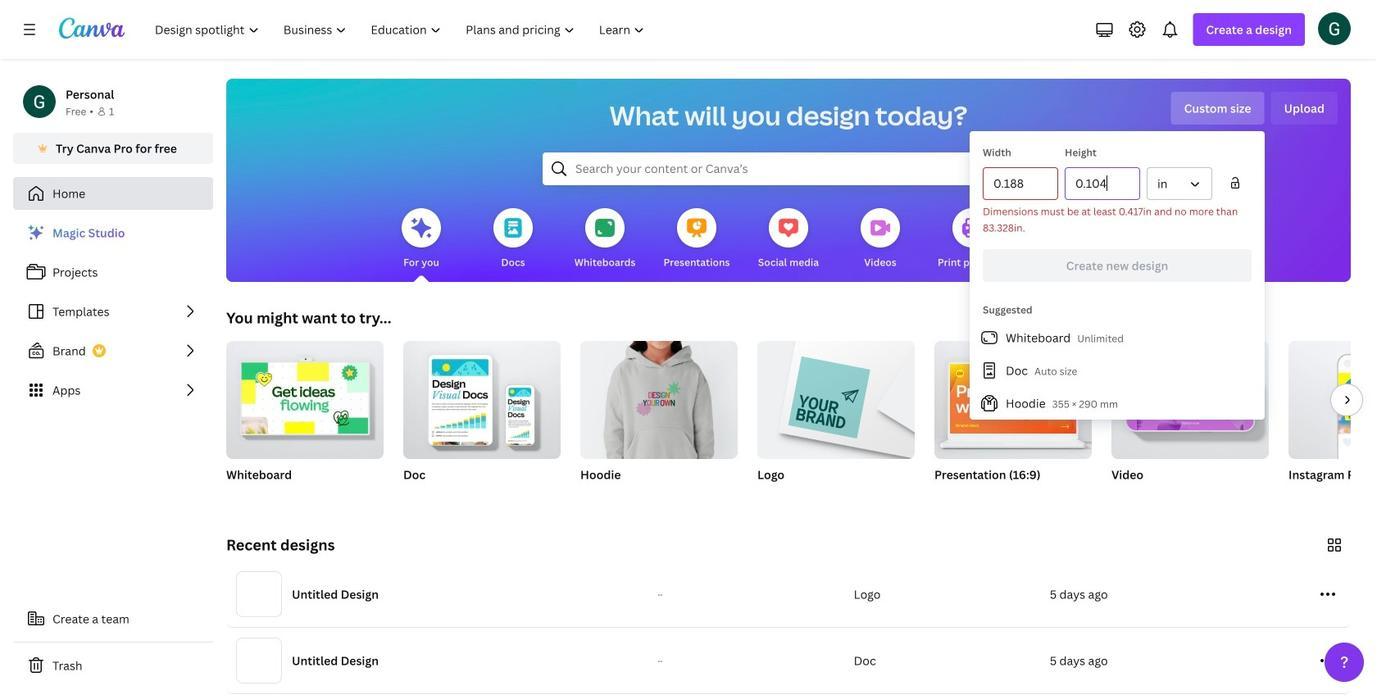 Task type: locate. For each thing, give the bounding box(es) containing it.
Units: in button
[[1147, 167, 1213, 200]]

1 horizontal spatial list
[[970, 321, 1265, 420]]

None number field
[[994, 168, 1048, 199], [1076, 168, 1130, 199], [994, 168, 1048, 199], [1076, 168, 1130, 199]]

group
[[226, 335, 384, 504], [226, 335, 384, 459], [403, 335, 561, 504], [403, 335, 561, 459], [581, 335, 738, 504], [581, 335, 738, 459], [758, 335, 915, 504], [758, 335, 915, 459], [935, 341, 1092, 504], [935, 341, 1092, 459], [1112, 341, 1270, 504], [1289, 341, 1378, 504]]

list
[[13, 217, 213, 407], [970, 321, 1265, 420]]

top level navigation element
[[144, 13, 659, 46]]

None search field
[[543, 153, 1035, 185]]

alert
[[983, 203, 1252, 236]]



Task type: vqa. For each thing, say whether or not it's contained in the screenshot.
I within I radiate peace
no



Task type: describe. For each thing, give the bounding box(es) containing it.
Search search field
[[576, 153, 1002, 185]]

0 horizontal spatial list
[[13, 217, 213, 407]]

greg robinson image
[[1319, 12, 1352, 45]]



